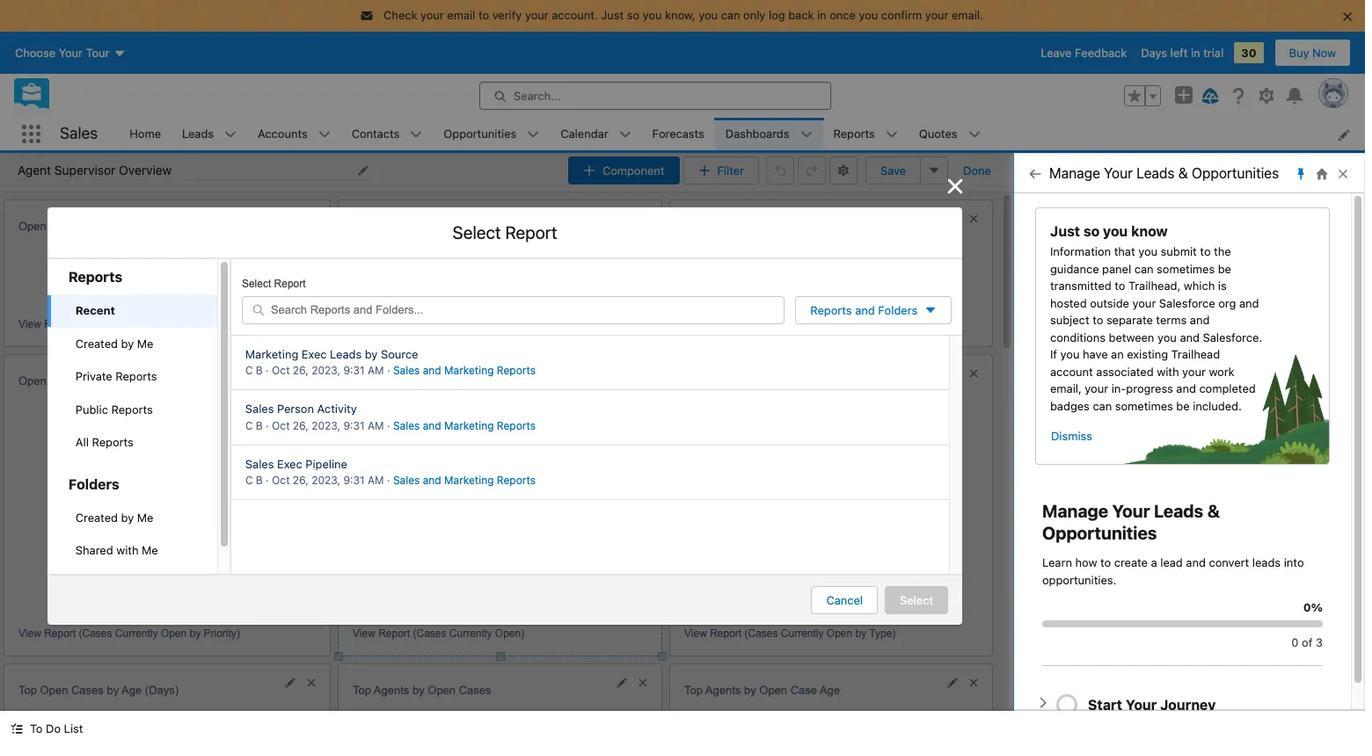 Task type: locate. For each thing, give the bounding box(es) containing it.
your up know
[[1104, 165, 1133, 181]]

1 horizontal spatial &
[[1208, 501, 1220, 522]]

opportunities link
[[433, 118, 527, 150]]

group
[[1124, 85, 1161, 106]]

1 horizontal spatial be
[[1218, 262, 1232, 276]]

manage up how
[[1043, 501, 1109, 522]]

your inside dropdown button
[[1126, 697, 1157, 713]]

list
[[119, 118, 1365, 150]]

just right account.
[[601, 8, 624, 22]]

your left email.
[[925, 8, 949, 22]]

leads right home
[[182, 126, 214, 141]]

dashboards list item
[[715, 118, 823, 150]]

be left included.
[[1177, 399, 1190, 413]]

0 vertical spatial leads
[[182, 126, 214, 141]]

your down trailhead,
[[1133, 296, 1156, 310]]

terms
[[1156, 313, 1187, 327]]

start
[[1088, 697, 1123, 713]]

1 vertical spatial opportunities
[[1192, 165, 1279, 181]]

sometimes
[[1157, 262, 1215, 276], [1115, 399, 1174, 413]]

to
[[30, 722, 43, 736]]

in right back
[[817, 8, 827, 22]]

&
[[1179, 165, 1188, 181], [1208, 501, 1220, 522]]

0 horizontal spatial so
[[627, 8, 640, 22]]

to right email
[[479, 8, 489, 22]]

leave
[[1041, 45, 1072, 59]]

to down outside
[[1093, 313, 1104, 327]]

0 horizontal spatial can
[[721, 8, 740, 22]]

just
[[601, 8, 624, 22], [1050, 223, 1080, 239]]

home link
[[119, 118, 172, 150]]

dismiss
[[1051, 429, 1093, 443]]

1 horizontal spatial opportunities
[[1043, 523, 1157, 544]]

learn how to create a lead and convert leads into opportunities.
[[1043, 556, 1304, 587]]

in right left at right
[[1191, 45, 1201, 59]]

& up submit
[[1179, 165, 1188, 181]]

list containing home
[[119, 118, 1365, 150]]

which
[[1184, 279, 1215, 293]]

account.
[[552, 8, 598, 22]]

progress
[[1126, 382, 1173, 396]]

now
[[1313, 45, 1336, 59]]

is
[[1218, 279, 1227, 293]]

0 vertical spatial just
[[601, 8, 624, 22]]

leave feedback link
[[1041, 45, 1127, 59]]

& up convert
[[1208, 501, 1220, 522]]

2 vertical spatial opportunities
[[1043, 523, 1157, 544]]

you right know,
[[699, 8, 718, 22]]

1 vertical spatial can
[[1135, 262, 1154, 276]]

trailhead,
[[1129, 279, 1181, 293]]

list
[[64, 722, 83, 736]]

you up that
[[1103, 223, 1128, 239]]

log
[[769, 8, 785, 22]]

sales
[[60, 124, 98, 143]]

0 vertical spatial so
[[627, 8, 640, 22]]

opportunities inside 'manage your leads & opportunities'
[[1043, 523, 1157, 544]]

your down trailhead
[[1183, 365, 1206, 379]]

salesforce.
[[1203, 330, 1263, 344]]

can for to
[[721, 8, 740, 22]]

so up information
[[1084, 223, 1100, 239]]

between
[[1109, 330, 1155, 344]]

leads
[[182, 126, 214, 141], [1137, 165, 1175, 181], [1154, 501, 1204, 522]]

1 vertical spatial manage your leads & opportunities
[[1043, 501, 1220, 544]]

1 vertical spatial manage
[[1043, 501, 1109, 522]]

and down with
[[1177, 382, 1196, 396]]

so
[[627, 8, 640, 22], [1084, 223, 1100, 239]]

completed
[[1200, 382, 1256, 396]]

0 vertical spatial sometimes
[[1157, 262, 1215, 276]]

2 vertical spatial your
[[1126, 697, 1157, 713]]

your
[[1104, 165, 1133, 181], [1113, 501, 1150, 522], [1126, 697, 1157, 713]]

30
[[1242, 45, 1257, 59]]

0 horizontal spatial just
[[601, 8, 624, 22]]

in
[[817, 8, 827, 22], [1191, 45, 1201, 59]]

dismiss button
[[1050, 422, 1094, 450]]

salesforce
[[1159, 296, 1216, 310]]

just up information
[[1050, 223, 1080, 239]]

your
[[421, 8, 444, 22], [525, 8, 549, 22], [925, 8, 949, 22], [1133, 296, 1156, 310], [1183, 365, 1206, 379], [1085, 382, 1109, 396]]

1 horizontal spatial can
[[1093, 399, 1112, 413]]

leave feedback
[[1041, 45, 1127, 59]]

create
[[1114, 556, 1148, 570]]

calendar
[[561, 126, 608, 141]]

1 vertical spatial just
[[1050, 223, 1080, 239]]

manage your leads & opportunities up know
[[1050, 165, 1279, 181]]

and right org
[[1240, 296, 1259, 310]]

with
[[1157, 365, 1179, 379]]

quotes list item
[[909, 118, 991, 150]]

leads inside 'manage your leads & opportunities'
[[1154, 501, 1204, 522]]

search... button
[[479, 81, 831, 110]]

manage your leads & opportunities
[[1050, 165, 1279, 181], [1043, 501, 1220, 544]]

into
[[1284, 556, 1304, 570]]

the
[[1214, 245, 1231, 259]]

know,
[[665, 8, 696, 22]]

0 vertical spatial be
[[1218, 262, 1232, 276]]

1 horizontal spatial so
[[1084, 223, 1100, 239]]

leads up "lead"
[[1154, 501, 1204, 522]]

dashboards link
[[715, 118, 800, 150]]

1 vertical spatial your
[[1113, 501, 1150, 522]]

and right "lead"
[[1186, 556, 1206, 570]]

opportunities
[[444, 126, 517, 141], [1192, 165, 1279, 181], [1043, 523, 1157, 544]]

contacts
[[352, 126, 400, 141]]

manage your leads & opportunities up create in the bottom right of the page
[[1043, 501, 1220, 544]]

0 horizontal spatial &
[[1179, 165, 1188, 181]]

opportunities up the
[[1192, 165, 1279, 181]]

opportunities.
[[1043, 573, 1117, 587]]

0 vertical spatial opportunities
[[444, 126, 517, 141]]

2 horizontal spatial opportunities
[[1192, 165, 1279, 181]]

be
[[1218, 262, 1232, 276], [1177, 399, 1190, 413]]

0 vertical spatial manage your leads & opportunities
[[1050, 165, 1279, 181]]

have
[[1083, 348, 1108, 362]]

progress bar progress bar
[[1043, 621, 1323, 628]]

that
[[1114, 245, 1136, 259]]

your right start
[[1126, 697, 1157, 713]]

to right how
[[1101, 556, 1111, 570]]

to left the
[[1200, 245, 1211, 259]]

days left in trial
[[1141, 45, 1224, 59]]

and
[[1240, 296, 1259, 310], [1190, 313, 1210, 327], [1180, 330, 1200, 344], [1177, 382, 1196, 396], [1186, 556, 1206, 570]]

and inside learn how to create a lead and convert leads into opportunities.
[[1186, 556, 1206, 570]]

0% status
[[1043, 589, 1323, 652]]

calendar list item
[[550, 118, 642, 150]]

2 vertical spatial leads
[[1154, 501, 1204, 522]]

leads link
[[172, 118, 224, 150]]

2 horizontal spatial can
[[1135, 262, 1154, 276]]

only
[[744, 8, 766, 22]]

progress bar
[[1057, 695, 1078, 716]]

1 horizontal spatial just
[[1050, 223, 1080, 239]]

0 vertical spatial can
[[721, 8, 740, 22]]

so inside just so you know information that you submit to the guidance panel can sometimes be transmitted to trailhead, which is hosted outside your salesforce org and subject to separate terms and conditions between you and salesforce. if you have an existing trailhead account associated with your work email, your in-progress and completed badges can sometimes be included.
[[1084, 223, 1100, 239]]

0 horizontal spatial in
[[817, 8, 827, 22]]

trial
[[1204, 45, 1224, 59]]

0 horizontal spatial be
[[1177, 399, 1190, 413]]

start your journey
[[1088, 697, 1216, 713]]

sometimes down progress
[[1115, 399, 1174, 413]]

1 vertical spatial in
[[1191, 45, 1201, 59]]

opportunities up how
[[1043, 523, 1157, 544]]

can up trailhead,
[[1135, 262, 1154, 276]]

can left only
[[721, 8, 740, 22]]

reports list item
[[823, 118, 909, 150]]

1 vertical spatial so
[[1084, 223, 1100, 239]]

leads up know
[[1137, 165, 1175, 181]]

quotes link
[[909, 118, 968, 150]]

check your email to verify your account. just so you know, you can only log back in once you confirm your email.
[[384, 8, 984, 22]]

manage
[[1050, 165, 1101, 181], [1043, 501, 1109, 522]]

so left know,
[[627, 8, 640, 22]]

account
[[1050, 365, 1093, 379]]

manage up information
[[1050, 165, 1101, 181]]

buy
[[1289, 45, 1310, 59]]

confirm
[[881, 8, 922, 22]]

your up create in the bottom right of the page
[[1113, 501, 1150, 522]]

just so you know information that you submit to the guidance panel can sometimes be transmitted to trailhead, which is hosted outside your salesforce org and subject to separate terms and conditions between you and salesforce. if you have an existing trailhead account associated with your work email, your in-progress and completed badges can sometimes be included.
[[1050, 223, 1263, 413]]

outside
[[1090, 296, 1130, 310]]

leads
[[1253, 556, 1281, 570]]

can down in-
[[1093, 399, 1112, 413]]

0 horizontal spatial opportunities
[[444, 126, 517, 141]]

opportunities down search...
[[444, 126, 517, 141]]

sometimes down submit
[[1157, 262, 1215, 276]]

opportunities inside 'list item'
[[444, 126, 517, 141]]

once
[[830, 8, 856, 22]]

1 vertical spatial &
[[1208, 501, 1220, 522]]

be down the
[[1218, 262, 1232, 276]]



Task type: vqa. For each thing, say whether or not it's contained in the screenshot.
is
yes



Task type: describe. For each thing, give the bounding box(es) containing it.
you down terms on the top right of page
[[1158, 330, 1177, 344]]

guidance
[[1050, 262, 1099, 276]]

accounts list item
[[247, 118, 341, 150]]

opportunities list item
[[433, 118, 550, 150]]

0 vertical spatial your
[[1104, 165, 1133, 181]]

0 vertical spatial in
[[817, 8, 827, 22]]

and up trailhead
[[1180, 330, 1200, 344]]

convert
[[1209, 556, 1250, 570]]

to do list
[[30, 722, 83, 736]]

accounts
[[258, 126, 308, 141]]

to down panel
[[1115, 279, 1126, 293]]

0 vertical spatial manage
[[1050, 165, 1101, 181]]

& inside 'manage your leads & opportunities'
[[1208, 501, 1220, 522]]

your inside 'manage your leads & opportunities'
[[1113, 501, 1150, 522]]

to inside learn how to create a lead and convert leads into opportunities.
[[1101, 556, 1111, 570]]

an
[[1111, 348, 1124, 362]]

just inside just so you know information that you submit to the guidance panel can sometimes be transmitted to trailhead, which is hosted outside your salesforce org and subject to separate terms and conditions between you and salesforce. if you have an existing trailhead account associated with your work email, your in-progress and completed badges can sometimes be included.
[[1050, 223, 1080, 239]]

submit
[[1161, 245, 1197, 259]]

verify
[[492, 8, 522, 22]]

search...
[[514, 88, 561, 102]]

start your journey button
[[1088, 696, 1216, 714]]

your left in-
[[1085, 382, 1109, 396]]

and down salesforce on the right top of the page
[[1190, 313, 1210, 327]]

conditions
[[1050, 330, 1106, 344]]

a
[[1151, 556, 1158, 570]]

buy now
[[1289, 45, 1336, 59]]

you left know,
[[643, 8, 662, 22]]

reports
[[834, 126, 875, 141]]

2 vertical spatial can
[[1093, 399, 1112, 413]]

trailhead
[[1172, 348, 1220, 362]]

quotes
[[919, 126, 958, 141]]

check
[[384, 8, 417, 22]]

do
[[46, 722, 61, 736]]

0%
[[1304, 601, 1323, 615]]

journey
[[1161, 697, 1216, 713]]

if
[[1050, 348, 1058, 362]]

included.
[[1193, 399, 1242, 413]]

subject
[[1050, 313, 1090, 327]]

email.
[[952, 8, 984, 22]]

your left email
[[421, 8, 444, 22]]

org
[[1219, 296, 1236, 310]]

to do list button
[[0, 712, 94, 747]]

existing
[[1127, 348, 1168, 362]]

lead
[[1161, 556, 1183, 570]]

1 vertical spatial sometimes
[[1115, 399, 1174, 413]]

buy now button
[[1274, 38, 1351, 66]]

1 vertical spatial leads
[[1137, 165, 1175, 181]]

forecasts
[[652, 126, 705, 141]]

forecasts link
[[642, 118, 715, 150]]

leads list item
[[172, 118, 247, 150]]

accounts link
[[247, 118, 318, 150]]

0 vertical spatial &
[[1179, 165, 1188, 181]]

text default image
[[11, 723, 23, 736]]

how
[[1076, 556, 1098, 570]]

your right verify
[[525, 8, 549, 22]]

work
[[1209, 365, 1235, 379]]

home
[[130, 126, 161, 141]]

contacts list item
[[341, 118, 433, 150]]

left
[[1171, 45, 1188, 59]]

back
[[788, 8, 814, 22]]

you down know
[[1139, 245, 1158, 259]]

reports link
[[823, 118, 886, 150]]

in-
[[1112, 382, 1127, 396]]

feedback
[[1075, 45, 1127, 59]]

email,
[[1050, 382, 1082, 396]]

can for know
[[1135, 262, 1154, 276]]

contacts link
[[341, 118, 410, 150]]

transmitted
[[1050, 279, 1112, 293]]

leads inside leads link
[[182, 126, 214, 141]]

you right if
[[1061, 348, 1080, 362]]

dashboards
[[726, 126, 790, 141]]

separate
[[1107, 313, 1153, 327]]

associated
[[1097, 365, 1154, 379]]

calendar link
[[550, 118, 619, 150]]

know
[[1131, 223, 1168, 239]]

learn
[[1043, 556, 1072, 570]]

1 horizontal spatial in
[[1191, 45, 1201, 59]]

you right once
[[859, 8, 878, 22]]

badges
[[1050, 399, 1090, 413]]

email
[[447, 8, 475, 22]]

1 vertical spatial be
[[1177, 399, 1190, 413]]

information
[[1050, 245, 1111, 259]]

manage inside 'manage your leads & opportunities'
[[1043, 501, 1109, 522]]

days
[[1141, 45, 1167, 59]]

hosted
[[1050, 296, 1087, 310]]

panel
[[1103, 262, 1132, 276]]



